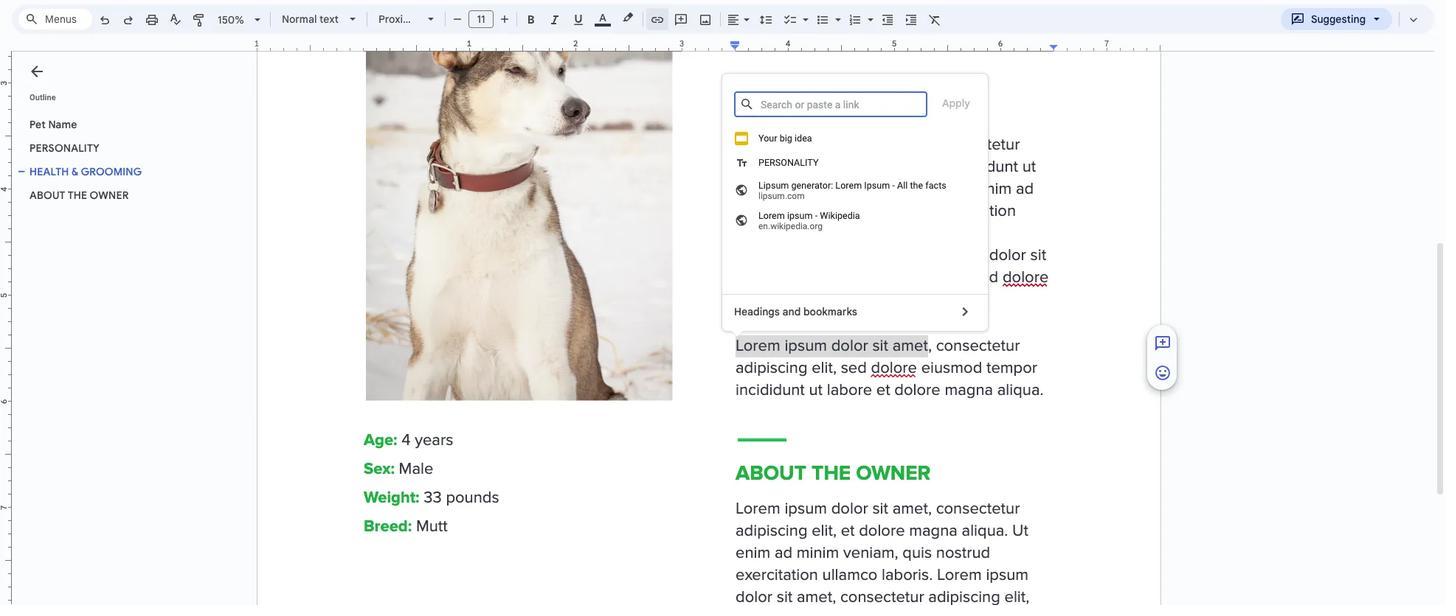 Task type: locate. For each thing, give the bounding box(es) containing it.
big
[[780, 133, 792, 144]]

1 vertical spatial -
[[815, 210, 818, 221]]

text
[[320, 13, 339, 26]]

lipsum
[[758, 180, 789, 191]]

generator:
[[791, 180, 833, 191]]

owner
[[90, 189, 129, 202]]

0 horizontal spatial lorem
[[758, 210, 785, 221]]

0 vertical spatial personality
[[30, 142, 100, 155]]

pet name
[[30, 118, 77, 131]]

headings
[[734, 305, 780, 319]]

- right ipsum at top right
[[815, 210, 818, 221]]

suggesting
[[1311, 13, 1366, 26]]

personality for outline heading
[[30, 142, 100, 155]]

1 vertical spatial lorem
[[758, 210, 785, 221]]

document outline element
[[12, 52, 212, 606]]

personality
[[30, 142, 100, 155], [758, 157, 819, 168]]

0 vertical spatial lorem
[[835, 180, 862, 191]]

Search or paste a link text field
[[759, 93, 926, 116]]

your big idea option
[[722, 127, 988, 151]]

Font size field
[[468, 10, 499, 29]]

0 horizontal spatial -
[[815, 210, 818, 221]]

lorem ipsum - wikipedia en.wikipedia.org
[[758, 210, 860, 232]]

Font size text field
[[469, 10, 493, 28]]

bulleted list menu image
[[831, 10, 841, 15]]

headings and bookmarks
[[734, 305, 857, 319]]

lorem
[[835, 180, 862, 191], [758, 210, 785, 221]]

proxima
[[378, 13, 418, 26]]

application
[[0, 0, 1446, 606]]

headings and bookmarks alert dialog
[[705, 0, 989, 525]]

size image
[[1154, 335, 1172, 352], [1154, 364, 1172, 382]]

styles list. normal text selected. option
[[282, 9, 341, 30]]

highlight color image
[[620, 9, 636, 27]]

Zoom field
[[212, 9, 267, 31]]

mode and view toolbar
[[1280, 4, 1425, 34]]

lipsum generator: lorem ipsum - all the facts option
[[705, 0, 988, 495]]

grooming
[[81, 165, 142, 179]]

wikipedia
[[820, 210, 860, 221]]

personality down name
[[30, 142, 100, 155]]

insert image image
[[697, 9, 714, 30]]

0 vertical spatial -
[[892, 180, 895, 191]]

1 vertical spatial personality
[[758, 157, 819, 168]]

all
[[897, 180, 908, 191]]

ipsum
[[864, 180, 890, 191]]

2 size image from the top
[[1154, 364, 1172, 382]]

0 horizontal spatial personality
[[30, 142, 100, 155]]

1 horizontal spatial personality
[[758, 157, 819, 168]]

&
[[72, 165, 78, 179]]

proxima nova
[[378, 13, 445, 26]]

font list. proxima nova selected. option
[[378, 9, 445, 30]]

lorem down personality option
[[835, 180, 862, 191]]

-
[[892, 180, 895, 191], [815, 210, 818, 221]]

normal
[[282, 13, 317, 26]]

Menus field
[[18, 9, 92, 30]]

left margin image
[[257, 40, 367, 51]]

health
[[30, 165, 69, 179]]

1 horizontal spatial -
[[892, 180, 895, 191]]

personality inside document outline element
[[30, 142, 100, 155]]

1 vertical spatial size image
[[1154, 364, 1172, 382]]

lorem down lipsum.com
[[758, 210, 785, 221]]

0 vertical spatial size image
[[1154, 335, 1172, 352]]

1 horizontal spatial lorem
[[835, 180, 862, 191]]

list box
[[705, 0, 988, 525]]

pet
[[30, 118, 46, 131]]

- left all in the right top of the page
[[892, 180, 895, 191]]

personality down big
[[758, 157, 819, 168]]

personality inside option
[[758, 157, 819, 168]]

outline
[[30, 93, 56, 103]]

right margin image
[[1050, 40, 1160, 51]]



Task type: vqa. For each thing, say whether or not it's contained in the screenshot.
the leftmost the personality
yes



Task type: describe. For each thing, give the bounding box(es) containing it.
lorem ipsum - wikipedia option
[[705, 0, 988, 525]]

lorem inside lipsum generator: lorem ipsum - all the facts lipsum.com
[[835, 180, 862, 191]]

application containing normal text
[[0, 0, 1446, 606]]

the
[[68, 189, 87, 202]]

text color image
[[595, 9, 611, 27]]

- inside lipsum generator: lorem ipsum - all the facts lipsum.com
[[892, 180, 895, 191]]

list box containing your big idea
[[705, 0, 988, 525]]

health & grooming
[[30, 165, 142, 179]]

- inside lorem ipsum - wikipedia en.wikipedia.org
[[815, 210, 818, 221]]

bookmarks
[[803, 305, 857, 319]]

1 size image from the top
[[1154, 335, 1172, 352]]

nova
[[420, 13, 445, 26]]

about the owner
[[30, 189, 129, 202]]

headings and bookmarks button
[[722, 294, 988, 331]]

name
[[48, 118, 77, 131]]

1
[[254, 38, 259, 49]]

lipsum.com
[[758, 191, 805, 201]]

your big idea
[[758, 133, 812, 144]]

facts
[[925, 180, 946, 191]]

suggesting button
[[1281, 8, 1392, 30]]

lipsum generator: lorem ipsum - all the facts lipsum.com
[[758, 180, 946, 201]]

numbered list menu image
[[864, 10, 874, 15]]

line & paragraph spacing image
[[757, 9, 774, 30]]

main toolbar
[[91, 0, 947, 529]]

about
[[30, 189, 65, 202]]

en.wikipedia.org
[[758, 221, 823, 232]]

ipsum
[[787, 210, 813, 221]]

personality option
[[722, 151, 988, 176]]

your
[[758, 133, 777, 144]]

the
[[910, 180, 923, 191]]

lorem inside lorem ipsum - wikipedia en.wikipedia.org
[[758, 210, 785, 221]]

checklist menu image
[[799, 10, 809, 15]]

and
[[782, 305, 801, 319]]

outline heading
[[12, 92, 212, 113]]

Zoom text field
[[214, 10, 249, 30]]

personality for your big idea option
[[758, 157, 819, 168]]

normal text
[[282, 13, 339, 26]]

idea
[[795, 133, 812, 144]]



